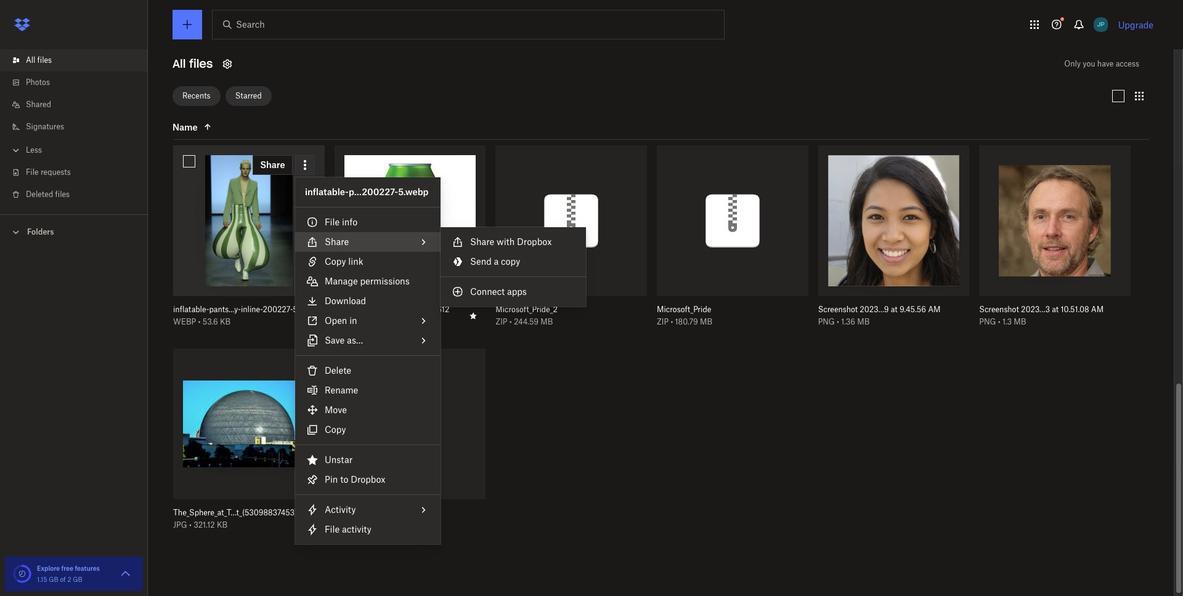 Task type: vqa. For each thing, say whether or not it's contained in the screenshot.
renames on the right
no



Task type: locate. For each thing, give the bounding box(es) containing it.
jpg left in
[[335, 318, 349, 327]]

share for share
[[325, 237, 349, 247]]

all up recents
[[173, 57, 186, 71]]

deleted files
[[26, 190, 70, 199]]

folders
[[27, 227, 54, 237]]

• left the 244.59
[[510, 318, 512, 327]]

file for file info
[[325, 217, 340, 227]]

as…
[[347, 335, 363, 346]]

file for file activity
[[325, 525, 340, 535]]

mb down microsoft_pride_2 button
[[541, 318, 553, 327]]

png inside screenshot 2023…3 at 10.51.08 am png • 1.3 mb
[[980, 318, 997, 327]]

gb
[[49, 576, 58, 584], [73, 576, 82, 584]]

zip inside microsoft_pride_2 zip • 244.59 mb
[[496, 318, 508, 327]]

jpg inside the_sphere_at_t…t_(53098837453) jpg • 321.12 kb
[[173, 521, 187, 530]]

manage permissions menu item
[[295, 272, 441, 292]]

gb right 2
[[73, 576, 82, 584]]

1 horizontal spatial inflatable-
[[305, 187, 349, 197]]

at for 2023…3
[[1052, 305, 1059, 315]]

200227-
[[263, 305, 293, 315]]

in
[[350, 316, 357, 326]]

0 horizontal spatial at
[[891, 305, 898, 315]]

610015062-
[[378, 305, 421, 315]]

am for screenshot 2023…3 at 10.51.08 am
[[1092, 305, 1104, 315]]

send
[[470, 256, 492, 267]]

at left 9.45.56
[[891, 305, 898, 315]]

all files up recents
[[173, 57, 213, 71]]

permissions
[[360, 276, 410, 287]]

0 horizontal spatial am
[[929, 305, 941, 315]]

access
[[1116, 59, 1140, 68]]

file, istockphoto-610015062-612x612.jpg row
[[330, 145, 486, 336]]

deleted
[[26, 190, 53, 199]]

share up send
[[470, 237, 495, 247]]

download menu item
[[295, 292, 441, 311]]

mb down microsoft_pride button
[[700, 318, 713, 327]]

1 horizontal spatial at
[[1052, 305, 1059, 315]]

0 vertical spatial file
[[26, 168, 39, 177]]

1 horizontal spatial zip
[[496, 318, 508, 327]]

1 horizontal spatial gb
[[73, 576, 82, 584]]

4570_university_…pierre_galant_1.0 jpg • 260.44 kb
[[173, 102, 297, 123]]

copy menu item
[[295, 420, 441, 440]]

copy left link
[[325, 256, 346, 267]]

windows-
[[335, 509, 369, 518]]

all files up 'photos' at the top left of the page
[[26, 55, 52, 65]]

dropbox image
[[10, 12, 35, 37]]

2 copy from the top
[[325, 425, 346, 435]]

2 am from the left
[[1092, 305, 1104, 315]]

dropbox right with
[[517, 237, 552, 247]]

list
[[0, 42, 148, 215]]

mb inside the microsoft_pride zip • 180.79 mb
[[700, 318, 713, 327]]

png inside screenshot 2023…9 at 9.45.56 am png • 1.36 mb
[[819, 318, 835, 327]]

• inside screenshot 2023…9 at 9.45.56 am png • 1.36 mb
[[837, 318, 840, 327]]

2 at from the left
[[1052, 305, 1059, 315]]

jpg inside 4570_university_…pierre_galant_1.0 jpg • 260.44 kb
[[173, 114, 187, 123]]

quota usage element
[[12, 565, 32, 584]]

file inside list
[[26, 168, 39, 177]]

copy down move
[[325, 425, 346, 435]]

0 vertical spatial dropbox
[[517, 237, 552, 247]]

0 horizontal spatial png
[[819, 318, 835, 327]]

files for all files link
[[37, 55, 52, 65]]

share down file info
[[325, 237, 349, 247]]

0 horizontal spatial share
[[325, 237, 349, 247]]

copy inside menu item
[[325, 256, 346, 267]]

features
[[75, 565, 100, 573]]

4570_university_…pierre_galant_1.0 button
[[173, 102, 298, 112]]

delete menu item
[[295, 361, 441, 381]]

menu
[[295, 178, 441, 545], [441, 227, 586, 307]]

webp
[[173, 318, 196, 327]]

am right 9.45.56
[[929, 305, 941, 315]]

at
[[891, 305, 898, 315], [1052, 305, 1059, 315]]

zip down activity
[[335, 521, 346, 530]]

1 at from the left
[[891, 305, 898, 315]]

file down activity
[[325, 525, 340, 535]]

the_sphere_at_t…t_(53098837453) button
[[173, 509, 298, 519]]

dropbox down unstar menu item
[[351, 475, 386, 485]]

1 horizontal spatial dropbox
[[517, 237, 552, 247]]

share menu item
[[295, 232, 441, 252]]

inflatable- up webp
[[173, 305, 209, 315]]

• left 1.3
[[999, 318, 1001, 327]]

•
[[189, 114, 192, 123], [198, 318, 201, 327], [351, 318, 353, 327], [510, 318, 512, 327], [671, 318, 673, 327], [837, 318, 840, 327], [999, 318, 1001, 327], [189, 521, 192, 530], [348, 521, 351, 530]]

the_sphere_at_t…t_(53098837453) jpg • 321.12 kb
[[173, 509, 297, 530]]

screenshot inside screenshot 2023…3 at 10.51.08 am png • 1.3 mb
[[980, 305, 1020, 315]]

share inside menu item
[[325, 237, 349, 247]]

kb inside the_sphere_at_t…t_(53098837453) jpg • 321.12 kb
[[217, 521, 228, 530]]

58.13
[[353, 521, 371, 530]]

move menu item
[[295, 401, 441, 420]]

only you have access
[[1065, 59, 1140, 68]]

gb left of at the left bottom of page
[[49, 576, 58, 584]]

activity menu item
[[295, 501, 441, 520]]

• left 53.6
[[198, 318, 201, 327]]

explore
[[37, 565, 60, 573]]

with
[[497, 237, 515, 247]]

save as…
[[325, 335, 363, 346]]

name button
[[173, 120, 276, 135]]

download
[[325, 296, 366, 306]]

files up 'photos' at the top left of the page
[[37, 55, 52, 65]]

jpg left 260.44
[[173, 114, 187, 123]]

• inside the_sphere_at_t…t_(53098837453) jpg • 321.12 kb
[[189, 521, 192, 530]]

files for deleted files link
[[55, 190, 70, 199]]

file, microsoft_pride_2.zip row
[[491, 145, 647, 336]]

1 vertical spatial file
[[325, 217, 340, 227]]

1 horizontal spatial files
[[55, 190, 70, 199]]

photos
[[26, 78, 50, 87]]

1 horizontal spatial all files
[[173, 57, 213, 71]]

mb
[[541, 318, 553, 327], [700, 318, 713, 327], [858, 318, 870, 327], [1014, 318, 1027, 327], [373, 521, 385, 530]]

1 gb from the left
[[49, 576, 58, 584]]

save as… menu item
[[295, 331, 441, 351]]

screenshot 2023…9 at 9.45.56 am png • 1.36 mb
[[819, 305, 941, 327]]

save
[[325, 335, 345, 346]]

photos link
[[10, 72, 148, 94]]

png left '1.36'
[[819, 318, 835, 327]]

zip inside the microsoft_pride zip • 180.79 mb
[[657, 318, 669, 327]]

file
[[26, 168, 39, 177], [325, 217, 340, 227], [325, 525, 340, 535]]

0 horizontal spatial zip
[[335, 521, 346, 530]]

2 png from the left
[[980, 318, 997, 327]]

jpg inside the istockphoto-610015062-612x612 jpg • 18.64 kb
[[335, 318, 349, 327]]

share with dropbox
[[470, 237, 552, 247]]

file, microsoft_pride.zip row
[[652, 145, 809, 336]]

copy for copy link
[[325, 256, 346, 267]]

file down less
[[26, 168, 39, 177]]

at left 10.51.08
[[1052, 305, 1059, 315]]

am right 10.51.08
[[1092, 305, 1104, 315]]

kb down the_sphere_at_t…t_(53098837453) button
[[217, 521, 228, 530]]

screenshot up '1.36'
[[819, 305, 858, 315]]

only
[[1065, 59, 1081, 68]]

0 horizontal spatial gb
[[49, 576, 58, 584]]

at inside screenshot 2023…9 at 9.45.56 am png • 1.36 mb
[[891, 305, 898, 315]]

2 horizontal spatial zip
[[657, 318, 669, 327]]

zip left the 244.59
[[496, 318, 508, 327]]

dropbox for share with dropbox
[[517, 237, 552, 247]]

screenshot up 1.3
[[980, 305, 1020, 315]]

inflatable-
[[305, 187, 349, 197], [173, 305, 209, 315]]

file, inflatable-pants-today-inline-200227-5.webp row
[[168, 145, 325, 336]]

pants…y-
[[209, 305, 241, 315]]

• left 260.44
[[189, 114, 192, 123]]

2 screenshot from the left
[[980, 305, 1020, 315]]

0 horizontal spatial all
[[26, 55, 35, 65]]

dropbox inside menu item
[[517, 237, 552, 247]]

manage
[[325, 276, 358, 287]]

kb
[[221, 114, 231, 123], [220, 318, 231, 327], [376, 318, 386, 327], [217, 521, 228, 530]]

mb right 1.3
[[1014, 318, 1027, 327]]

1 horizontal spatial png
[[980, 318, 997, 327]]

10.51.08
[[1061, 305, 1090, 315]]

at inside screenshot 2023…3 at 10.51.08 am png • 1.3 mb
[[1052, 305, 1059, 315]]

link
[[349, 256, 363, 267]]

5
[[293, 305, 298, 315]]

dropbox inside menu item
[[351, 475, 386, 485]]

0 horizontal spatial dropbox
[[351, 475, 386, 485]]

open in menu item
[[295, 311, 441, 331]]

1 png from the left
[[819, 318, 835, 327]]

manage permissions
[[325, 276, 410, 287]]

• left 58.13
[[348, 521, 351, 530]]

am inside screenshot 2023…9 at 9.45.56 am png • 1.36 mb
[[929, 305, 941, 315]]

0 horizontal spatial screenshot
[[819, 305, 858, 315]]

zip left 180.79
[[657, 318, 669, 327]]

321.12
[[194, 521, 215, 530]]

inflatable- up file info
[[305, 187, 349, 197]]

• inside the microsoft_pride zip • 180.79 mb
[[671, 318, 673, 327]]

send a copy menu item
[[441, 252, 586, 272]]

1 screenshot from the left
[[819, 305, 858, 315]]

all
[[26, 55, 35, 65], [173, 57, 186, 71]]

0 horizontal spatial inflatable-
[[173, 305, 209, 315]]

istockphoto-610015062-612x612 jpg • 18.64 kb
[[335, 305, 450, 327]]

upgrade
[[1119, 19, 1154, 30]]

copy inside menu item
[[325, 425, 346, 435]]

1 am from the left
[[929, 305, 941, 315]]

kb down "pants…y-"
[[220, 318, 231, 327]]

png left 1.3
[[980, 318, 997, 327]]

2 share from the left
[[470, 237, 495, 247]]

1 vertical spatial inflatable-
[[173, 305, 209, 315]]

kb down 4570_university_…pierre_galant_1.0
[[221, 114, 231, 123]]

• left 18.64 on the bottom of page
[[351, 318, 353, 327]]

all files
[[26, 55, 52, 65], [173, 57, 213, 71]]

signatures link
[[10, 116, 148, 138]]

kb right 18.64 on the bottom of page
[[376, 318, 386, 327]]

0 vertical spatial inflatable-
[[305, 187, 349, 197]]

files up recents
[[189, 57, 213, 71]]

1 horizontal spatial am
[[1092, 305, 1104, 315]]

1 vertical spatial copy
[[325, 425, 346, 435]]

1 vertical spatial jpg
[[335, 318, 349, 327]]

open in
[[325, 316, 357, 326]]

• left '1.36'
[[837, 318, 840, 327]]

copy
[[325, 256, 346, 267], [325, 425, 346, 435]]

244.59
[[514, 318, 539, 327]]

file left info
[[325, 217, 340, 227]]

file activity menu item
[[295, 520, 441, 540]]

jpg left 321.12
[[173, 521, 187, 530]]

screenshot 2023…3 at 10.51.08 am button
[[980, 305, 1104, 315]]

9.45.56
[[900, 305, 927, 315]]

• left 321.12
[[189, 521, 192, 530]]

share inside menu item
[[470, 237, 495, 247]]

file activity
[[325, 525, 372, 535]]

screenshot 2023…9 at 9.45.56 am button
[[819, 305, 943, 315]]

zip
[[496, 318, 508, 327], [657, 318, 669, 327], [335, 521, 346, 530]]

2 vertical spatial jpg
[[173, 521, 187, 530]]

shared link
[[10, 94, 148, 116]]

0 vertical spatial jpg
[[173, 114, 187, 123]]

folders button
[[0, 223, 148, 241]]

2 vertical spatial file
[[325, 525, 340, 535]]

files inside list item
[[37, 55, 52, 65]]

p…200227-
[[349, 187, 398, 197]]

mb right '1.36'
[[858, 318, 870, 327]]

recents button
[[173, 87, 220, 106]]

all files list item
[[0, 49, 148, 72]]

0 vertical spatial copy
[[325, 256, 346, 267]]

less
[[26, 145, 42, 155]]

1 horizontal spatial screenshot
[[980, 305, 1020, 315]]

1 horizontal spatial share
[[470, 237, 495, 247]]

share
[[325, 237, 349, 247], [470, 237, 495, 247]]

list containing all files
[[0, 42, 148, 215]]

screenshot for 1.3
[[980, 305, 1020, 315]]

1 share from the left
[[325, 237, 349, 247]]

inflatable- for pants…y-
[[173, 305, 209, 315]]

jpg for the_sphere_at_t…t_(53098837453) jpg • 321.12 kb
[[173, 521, 187, 530]]

0 horizontal spatial files
[[37, 55, 52, 65]]

zip for zip • 180.79 mb
[[657, 318, 669, 327]]

file, screenshot 2023-11-13 at 10.51.08 am.png row
[[975, 145, 1131, 336]]

1 vertical spatial dropbox
[[351, 475, 386, 485]]

all up 'photos' at the top left of the page
[[26, 55, 35, 65]]

inflatable- inside inflatable-pants…y-inline-200227-5 webp • 53.6 kb
[[173, 305, 209, 315]]

free
[[61, 565, 73, 573]]

png
[[819, 318, 835, 327], [980, 318, 997, 327]]

kb inside 4570_university_…pierre_galant_1.0 jpg • 260.44 kb
[[221, 114, 231, 123]]

1 copy from the top
[[325, 256, 346, 267]]

am inside screenshot 2023…3 at 10.51.08 am png • 1.3 mb
[[1092, 305, 1104, 315]]

screenshot inside screenshot 2023…9 at 9.45.56 am png • 1.36 mb
[[819, 305, 858, 315]]

files right deleted
[[55, 190, 70, 199]]

0 horizontal spatial all files
[[26, 55, 52, 65]]

rename
[[325, 385, 358, 396]]

• left 180.79
[[671, 318, 673, 327]]

mb down color-
[[373, 521, 385, 530]]

• inside microsoft_pride_2 zip • 244.59 mb
[[510, 318, 512, 327]]

copy for copy
[[325, 425, 346, 435]]



Task type: describe. For each thing, give the bounding box(es) containing it.
am for screenshot 2023…9 at 9.45.56 am
[[929, 305, 941, 315]]

microsoft_pride_2 button
[[496, 305, 620, 315]]

1.15
[[37, 576, 47, 584]]

file, screenshot 2023-10-19 at 9.45.56 am.png row
[[814, 145, 970, 336]]

a
[[494, 256, 499, 267]]

waves
[[389, 509, 411, 518]]

at for 2023…9
[[891, 305, 898, 315]]

microsoft_pride_2 zip • 244.59 mb
[[496, 305, 558, 327]]

unstar
[[325, 455, 353, 465]]

zip inside windows-color-waves zip • 58.13 mb
[[335, 521, 346, 530]]

kb inside the istockphoto-610015062-612x612 jpg • 18.64 kb
[[376, 318, 386, 327]]

copy
[[501, 256, 521, 267]]

menu containing share with dropbox
[[441, 227, 586, 307]]

of
[[60, 576, 66, 584]]

istockphoto-
[[335, 305, 379, 315]]

share for share with dropbox
[[470, 237, 495, 247]]

• inside inflatable-pants…y-inline-200227-5 webp • 53.6 kb
[[198, 318, 201, 327]]

delete
[[325, 366, 351, 376]]

png for png • 1.36 mb
[[819, 318, 835, 327]]

screenshot for 1.36
[[819, 305, 858, 315]]

180.79
[[675, 318, 698, 327]]

info
[[342, 217, 358, 227]]

name
[[173, 122, 198, 132]]

18.64
[[355, 318, 374, 327]]

1.36
[[842, 318, 856, 327]]

• inside the istockphoto-610015062-612x612 jpg • 18.64 kb
[[351, 318, 353, 327]]

pin to dropbox menu item
[[295, 470, 441, 490]]

to
[[340, 475, 349, 485]]

kb inside inflatable-pants…y-inline-200227-5 webp • 53.6 kb
[[220, 318, 231, 327]]

starred button
[[225, 87, 272, 106]]

file, windows-color-waves.zip row
[[330, 349, 486, 540]]

share with dropbox menu item
[[441, 232, 586, 252]]

inline-
[[241, 305, 263, 315]]

612x612
[[421, 305, 450, 315]]

copy link
[[325, 256, 363, 267]]

you
[[1083, 59, 1096, 68]]

connect apps menu item
[[441, 282, 586, 302]]

upgrade link
[[1119, 19, 1154, 30]]

1.3
[[1003, 318, 1012, 327]]

color-
[[369, 509, 389, 518]]

• inside windows-color-waves zip • 58.13 mb
[[348, 521, 351, 530]]

file for file requests
[[26, 168, 39, 177]]

png for png • 1.3 mb
[[980, 318, 997, 327]]

1 horizontal spatial all
[[173, 57, 186, 71]]

4570_university_…pierre_galant_1.0
[[173, 102, 297, 111]]

copy link menu item
[[295, 252, 441, 272]]

2 horizontal spatial files
[[189, 57, 213, 71]]

all files link
[[10, 49, 148, 72]]

260.44
[[194, 114, 219, 123]]

rename menu item
[[295, 381, 441, 401]]

inflatable- for p…200227-
[[305, 187, 349, 197]]

mb inside microsoft_pride_2 zip • 244.59 mb
[[541, 318, 553, 327]]

connect apps
[[470, 287, 527, 297]]

microsoft_pride
[[657, 305, 712, 315]]

mb inside screenshot 2023…3 at 10.51.08 am png • 1.3 mb
[[1014, 318, 1027, 327]]

5.webp
[[398, 187, 429, 197]]

requests
[[41, 168, 71, 177]]

pin
[[325, 475, 338, 485]]

connect
[[470, 287, 505, 297]]

activity
[[342, 525, 372, 535]]

• inside screenshot 2023…3 at 10.51.08 am png • 1.3 mb
[[999, 318, 1001, 327]]

shared
[[26, 100, 51, 109]]

file, the_sphere_at_the_venetian_resort_(53098837453).jpg row
[[168, 349, 325, 540]]

activity
[[325, 505, 356, 515]]

microsoft_pride zip • 180.79 mb
[[657, 305, 713, 327]]

file info menu item
[[295, 213, 441, 232]]

2 gb from the left
[[73, 576, 82, 584]]

mb inside screenshot 2023…9 at 9.45.56 am png • 1.36 mb
[[858, 318, 870, 327]]

have
[[1098, 59, 1114, 68]]

screenshot 2023…3 at 10.51.08 am png • 1.3 mb
[[980, 305, 1104, 327]]

• inside 4570_university_…pierre_galant_1.0 jpg • 260.44 kb
[[189, 114, 192, 123]]

zip for zip • 244.59 mb
[[496, 318, 508, 327]]

deleted files link
[[10, 184, 148, 206]]

inflatable-pants…y-inline-200227-5 webp • 53.6 kb
[[173, 305, 298, 327]]

jpg for 4570_university_…pierre_galant_1.0 jpg • 260.44 kb
[[173, 114, 187, 123]]

recents
[[182, 92, 211, 101]]

all inside list item
[[26, 55, 35, 65]]

windows-color-waves zip • 58.13 mb
[[335, 509, 411, 530]]

explore free features 1.15 gb of 2 gb
[[37, 565, 100, 584]]

file info
[[325, 217, 358, 227]]

send a copy
[[470, 256, 521, 267]]

unstar menu item
[[295, 451, 441, 470]]

file requests link
[[10, 162, 148, 184]]

move
[[325, 405, 347, 416]]

signatures
[[26, 122, 64, 131]]

windows-color-waves button
[[335, 509, 459, 519]]

starred
[[235, 92, 262, 101]]

all files inside list item
[[26, 55, 52, 65]]

inflatable-pants…y-inline-200227-5 button
[[173, 305, 298, 315]]

open
[[325, 316, 347, 326]]

microsoft_pride button
[[657, 305, 782, 315]]

file requests
[[26, 168, 71, 177]]

2023…3
[[1022, 305, 1050, 315]]

mb inside windows-color-waves zip • 58.13 mb
[[373, 521, 385, 530]]

pin to dropbox
[[325, 475, 386, 485]]

apps
[[507, 287, 527, 297]]

menu containing inflatable-p…200227-5.webp
[[295, 178, 441, 545]]

less image
[[10, 144, 22, 157]]

the_sphere_at_t…t_(53098837453)
[[173, 509, 297, 518]]

dropbox for pin to dropbox
[[351, 475, 386, 485]]



